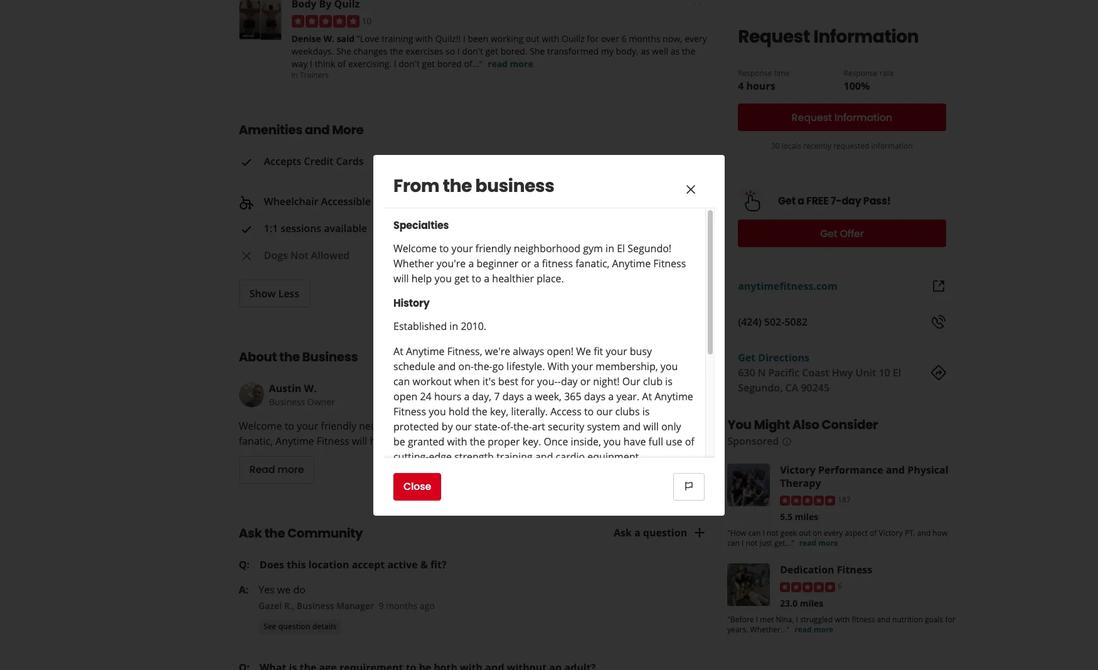 Task type: describe. For each thing, give the bounding box(es) containing it.
show less button
[[239, 280, 310, 307]]

see question details link
[[259, 620, 342, 635]]

get…"
[[774, 538, 794, 548]]

request inside button
[[792, 110, 832, 125]]

amenities and more
[[239, 121, 364, 139]]

"love
[[357, 33, 379, 45]]

beginner inside the from the business dialog
[[477, 256, 519, 270]]

the up does
[[264, 525, 285, 542]]

garage
[[503, 155, 538, 168]]

of inside "love training with quilz!! i been working out with ouillz for over 6 months now, every weekdays. she changes the exercises so i don't get bored. she transformed my body, as well as the way i think of exercising. i don't get bored of…"
[[338, 58, 346, 70]]

you're inside the from the business dialog
[[437, 256, 466, 270]]

i right so
[[457, 45, 460, 57]]

to down specialties
[[439, 241, 449, 255]]

accept
[[352, 558, 385, 572]]

for inside "before i met nina, i struggled with fitness and nutrition goals for years. whether…"
[[945, 614, 956, 625]]

24 bicycle v2 image
[[478, 249, 493, 264]]

a left free at the top
[[798, 194, 804, 208]]

neighborhood inside about the business element
[[359, 419, 426, 433]]

&
[[420, 558, 428, 572]]

0 horizontal spatial is
[[642, 404, 650, 418]]

segundo! inside about the business element
[[473, 419, 517, 433]]

and inside "before i met nina, i struggled with fitness and nutrition goals for years. whether…"
[[877, 614, 891, 625]]

healthier inside the from the business dialog
[[492, 271, 534, 285]]

to up edge
[[430, 434, 440, 448]]

with inside "before i met nina, i struggled with fitness and nutrition goals for years. whether…"
[[835, 614, 850, 625]]

1 vertical spatial parking
[[527, 248, 564, 262]]

0 vertical spatial read
[[488, 58, 508, 70]]

100%
[[844, 79, 870, 93]]

more for top read more link
[[510, 58, 533, 70]]

a right bike
[[534, 256, 540, 270]]

healthier inside about the business element
[[451, 434, 493, 448]]

body by quilz image
[[239, 0, 281, 40]]

1 horizontal spatial 6
[[838, 581, 842, 592]]

w. for denise
[[323, 33, 335, 45]]

edge
[[429, 450, 452, 463]]

allowed
[[311, 248, 350, 262]]

bike parking
[[503, 248, 564, 262]]

a down by
[[442, 434, 448, 448]]

gender-neutral restrooms
[[503, 195, 630, 208]]

and left on-
[[438, 359, 456, 373]]

gym inside about the business element
[[428, 419, 448, 433]]

training inside at anytime fitness, we're always open!  we fit your busy schedule and on-the-go lifestyle. with your membership, you can workout when it's best for you--day or night! our club is open 24 hours a day, 7 days a week, 365 days a year.  at anytime fitness you hold the key, literally. access to our clubs is protected by our state-of-the-art security system and will only be granted with the proper key. once inside, you have full use of cutting-edge strength training and cardio equipment.
[[497, 450, 533, 463]]

in left trainers in the left top of the page
[[292, 70, 298, 80]]

24 checkmark v2 image for 1:1
[[239, 222, 254, 237]]

0 horizontal spatial the-
[[474, 359, 493, 373]]

i right exercising.
[[394, 58, 396, 70]]

get inside get directions 630 n pacific coast hwy unit 10 el segundo, ca 90245
[[738, 351, 756, 365]]

yes
[[259, 583, 275, 597]]

victory inside "how can i not geek out on every aspect of victory pt, and how can i not just get…"
[[879, 528, 903, 538]]

16 flag v2 image
[[684, 481, 694, 491]]

ask the community
[[239, 525, 363, 542]]

cards
[[336, 155, 364, 168]]

system
[[587, 420, 620, 433]]

miles for victory
[[795, 511, 819, 523]]

out inside "how can i not geek out on every aspect of victory pt, and how can i not just get…"
[[799, 528, 811, 538]]

fitness inside the from the business dialog
[[542, 256, 573, 270]]

-
[[558, 374, 561, 388]]

out inside "love training with quilz!! i been working out with ouillz for over 6 months now, every weekdays. she changes the exercises so i don't get bored. she transformed my body, as well as the way i think of exercising. i don't get bored of…"
[[526, 33, 540, 45]]

performance
[[818, 463, 883, 477]]

with left ouillz
[[542, 33, 559, 45]]

how
[[933, 528, 948, 538]]

response time 4 hours
[[738, 68, 790, 93]]

your inside about the business element
[[297, 419, 318, 433]]

read more link for dedication
[[795, 624, 834, 635]]

24 checkmark v2 image for accepts
[[239, 155, 254, 170]]

24 more v2 image
[[692, 0, 707, 11]]

i right way
[[310, 58, 312, 70]]

pass!
[[863, 194, 891, 208]]

5.5 miles
[[780, 511, 819, 523]]

always
[[513, 344, 544, 358]]

at anytime fitness, we're always open!  we fit your busy schedule and on-the-go lifestyle. with your membership, you can workout when it's best for you--day or night! our club is open 24 hours a day, 7 days a week, 365 days a year.  at anytime fitness you hold the key, literally. access to our clubs is protected by our state-of-the-art security system and will only be granted with the proper key. once inside, you have full use of cutting-edge strength training and cardio equipment.
[[393, 344, 695, 463]]

get directions link
[[738, 351, 810, 365]]

on-
[[458, 359, 474, 373]]

read for victory
[[799, 538, 817, 548]]

read more link for victory
[[799, 538, 838, 548]]

2 parking, from the left
[[614, 155, 654, 168]]

friendly inside the from the business dialog
[[476, 241, 511, 255]]

to down austin w. business owner
[[285, 419, 294, 433]]

working
[[491, 33, 524, 45]]

i left get…"
[[763, 528, 765, 538]]

it's
[[483, 374, 496, 388]]

1 vertical spatial our
[[456, 420, 472, 433]]

sponsored
[[727, 434, 779, 448]]

victory performance and physical therapy
[[780, 463, 949, 490]]

the right changes
[[390, 45, 403, 57]]

the up strength
[[470, 435, 485, 448]]

parking inside garage parking, street parking, private lot parking
[[521, 170, 558, 183]]

gazel
[[259, 600, 282, 612]]

read more for dedication
[[795, 624, 834, 635]]

a left the 24 add v2 icon
[[634, 526, 641, 540]]

access
[[551, 404, 582, 418]]

hours inside response time 4 hours
[[746, 79, 775, 93]]

months inside yes we do gazel r., business manager 9 months ago
[[386, 600, 418, 612]]

owner
[[307, 396, 335, 408]]

pt,
[[905, 528, 915, 538]]

whether inside the from the business dialog
[[393, 256, 434, 270]]

open!
[[547, 344, 574, 358]]

and left more
[[305, 121, 330, 139]]

and inside "how can i not geek out on every aspect of victory pt, and how can i not just get…"
[[917, 528, 931, 538]]

does
[[260, 558, 284, 572]]

fitness inside at anytime fitness, we're always open!  we fit your busy schedule and on-the-go lifestyle. with your membership, you can workout when it's best for you--day or night! our club is open 24 hours a day, 7 days a week, 365 days a year.  at anytime fitness you hold the key, literally. access to our clubs is protected by our state-of-the-art security system and will only be granted with the proper key. once inside, you have full use of cutting-edge strength training and cardio equipment.
[[393, 404, 426, 418]]

fanatic, inside about the business element
[[239, 434, 273, 448]]

1:1
[[264, 222, 278, 235]]

time
[[774, 68, 790, 78]]

1 she from the left
[[336, 45, 351, 57]]

23.0
[[780, 597, 798, 609]]

business for about the business
[[302, 348, 358, 366]]

about the business
[[239, 348, 358, 366]]

years.
[[727, 624, 748, 635]]

welcome inside the from the business dialog
[[393, 241, 437, 255]]

proper
[[488, 435, 520, 448]]

i right nina,
[[796, 614, 798, 625]]

1 horizontal spatial don't
[[462, 45, 483, 57]]

a down 'night!'
[[608, 389, 614, 403]]

hours inside at anytime fitness, we're always open!  we fit your busy schedule and on-the-go lifestyle. with your membership, you can workout when it's best for you--day or night! our club is open 24 hours a day, 7 days a week, 365 days a year.  at anytime fitness you hold the key, literally. access to our clubs is protected by our state-of-the-art security system and will only be granted with the proper key. once inside, you have full use of cutting-edge strength training and cardio equipment.
[[434, 389, 461, 403]]

austin w. business owner
[[269, 381, 335, 408]]

you
[[727, 416, 752, 434]]

not
[[290, 248, 308, 262]]

question inside "link"
[[278, 621, 310, 632]]

we're
[[485, 344, 510, 358]]

24 directions v2 image
[[931, 365, 946, 380]]

1 horizontal spatial is
[[665, 374, 673, 388]]

amenities and more element
[[219, 101, 717, 307]]

get down exercises
[[422, 58, 435, 70]]

a up literally.
[[527, 389, 532, 403]]

r.,
[[284, 600, 294, 612]]

help inside the from the business dialog
[[412, 271, 432, 285]]

1 horizontal spatial day
[[842, 194, 861, 208]]

of inside "how can i not geek out on every aspect of victory pt, and how can i not just get…"
[[870, 528, 877, 538]]

victory inside victory performance and physical therapy
[[780, 463, 816, 477]]

a up full
[[660, 419, 666, 433]]

our
[[622, 374, 640, 388]]

established in 2010.
[[393, 319, 487, 333]]

i left been
[[463, 33, 466, 45]]

less
[[278, 287, 299, 301]]

you up equipment.
[[604, 435, 621, 448]]

club
[[643, 374, 663, 388]]

24 phone v2 image
[[931, 314, 946, 329]]

0 vertical spatial 10
[[362, 15, 372, 27]]

do
[[293, 583, 306, 597]]

denise w. said
[[292, 33, 355, 45]]

a left day,
[[464, 389, 470, 403]]

now,
[[663, 33, 682, 45]]

day,
[[472, 389, 492, 403]]

your right fit
[[606, 344, 627, 358]]

help inside about the business element
[[370, 434, 390, 448]]

the down now,
[[682, 45, 696, 57]]

for inside "love training with quilz!! i been working out with ouillz for over 6 months now, every weekdays. she changes the exercises so i don't get bored. she transformed my body, as well as the way i think of exercising. i don't get bored of…"
[[587, 33, 599, 45]]

in down hold
[[451, 419, 460, 433]]

my
[[601, 45, 614, 57]]

yes we do gazel r., business manager 9 months ago
[[259, 583, 435, 612]]

0 vertical spatial will
[[393, 271, 409, 285]]

the up austin
[[279, 348, 300, 366]]

24 add v2 image
[[692, 525, 707, 540]]

response for 100%
[[844, 68, 878, 78]]

friendly inside about the business element
[[321, 419, 356, 433]]

el inside the from the business dialog
[[617, 241, 625, 255]]

1 as from the left
[[641, 45, 650, 57]]

the down day,
[[472, 404, 488, 418]]

1 horizontal spatial not
[[767, 528, 779, 538]]

0 vertical spatial information
[[814, 24, 919, 49]]

exercising.
[[348, 58, 392, 70]]

i left just
[[742, 538, 744, 548]]

fanatic, inside the from the business dialog
[[576, 256, 610, 270]]

10 inside get directions 630 n pacific coast hwy unit 10 el segundo, ca 90245
[[879, 366, 890, 380]]

dedication fitness link
[[780, 563, 872, 577]]

from
[[393, 174, 439, 198]]

day inside at anytime fitness, we're always open!  we fit your busy schedule and on-the-go lifestyle. with your membership, you can workout when it's best for you--day or night! our club is open 24 hours a day, 7 days a week, 365 days a year.  at anytime fitness you hold the key, literally. access to our clubs is protected by our state-of-the-art security system and will only be granted with the proper key. once inside, you have full use of cutting-edge strength training and cardio equipment.
[[561, 374, 578, 388]]

el inside get directions 630 n pacific coast hwy unit 10 el segundo, ca 90245
[[893, 366, 901, 380]]

"before
[[727, 614, 754, 625]]

free
[[806, 194, 829, 208]]

fitness inside about the business element
[[668, 419, 699, 433]]

with up exercises
[[415, 33, 433, 45]]

fitness,
[[447, 344, 482, 358]]

geek
[[781, 528, 797, 538]]

lot
[[503, 170, 519, 183]]

ask for ask the community
[[239, 525, 262, 542]]

a down 24 bicycle v2 icon
[[484, 271, 490, 285]]

anytimefitness.com
[[738, 279, 838, 293]]

over
[[601, 33, 619, 45]]

photo of austin w. image
[[239, 382, 264, 407]]

0 vertical spatial our
[[596, 404, 613, 418]]

get down been
[[485, 45, 498, 57]]

inside,
[[571, 435, 601, 448]]

0 vertical spatial question
[[643, 526, 687, 540]]

to down 24 bicycle v2 icon
[[472, 271, 481, 285]]

about
[[239, 348, 277, 366]]

months inside "love training with quilz!! i been working out with ouillz for over 6 months now, every weekdays. she changes the exercises so i don't get bored. she transformed my body, as well as the way i think of exercising. i don't get bored of…"
[[629, 33, 661, 45]]

1:1 sessions available
[[264, 222, 367, 235]]

welcome inside about the business element
[[239, 419, 282, 433]]

0 vertical spatial at
[[393, 344, 403, 358]]

ago
[[420, 600, 435, 612]]

specialties
[[393, 218, 449, 233]]

get offer link
[[738, 220, 946, 247]]

0 vertical spatial read more link
[[488, 58, 533, 70]]

can inside at anytime fitness, we're always open!  we fit your busy schedule and on-the-go lifestyle. with your membership, you can workout when it's best for you--day or night! our club is open 24 hours a day, 7 days a week, 365 days a year.  at anytime fitness you hold the key, literally. access to our clubs is protected by our state-of-the-art security system and will only be granted with the proper key. once inside, you have full use of cutting-edge strength training and cardio equipment.
[[393, 374, 410, 388]]

you up club
[[661, 359, 678, 373]]

well
[[652, 45, 668, 57]]

restrooms
[[580, 195, 630, 208]]

630
[[738, 366, 755, 380]]

1 horizontal spatial the-
[[513, 420, 532, 433]]

available
[[324, 222, 367, 235]]

by
[[442, 420, 453, 433]]

1 horizontal spatial at
[[642, 389, 652, 403]]

body,
[[616, 45, 639, 57]]

a up the inside,
[[594, 419, 600, 433]]

accessible
[[321, 195, 371, 208]]

ask a question
[[614, 526, 687, 540]]

lifestyle.
[[507, 359, 545, 373]]

fit
[[594, 344, 603, 358]]

locals
[[782, 141, 802, 151]]

open
[[393, 389, 418, 403]]

2 horizontal spatial can
[[748, 528, 761, 538]]

business
[[475, 174, 554, 198]]



Task type: vqa. For each thing, say whether or not it's contained in the screenshot.
the right of
yes



Task type: locate. For each thing, give the bounding box(es) containing it.
business for austin w. business owner
[[269, 396, 305, 408]]

(424) 502-5082
[[738, 315, 808, 329]]

1 horizontal spatial response
[[844, 68, 878, 78]]

23.0 miles
[[780, 597, 824, 609]]

will left be
[[352, 434, 367, 448]]

(424)
[[738, 315, 762, 329]]

question down r.,
[[278, 621, 310, 632]]

0 vertical spatial welcome to your friendly neighborhood gym in el segundo! whether you're a beginner or a fitness fanatic, anytime fitness will help you get to a healthier place.
[[393, 241, 686, 285]]

read more link down 23.0 miles
[[795, 624, 834, 635]]

0 vertical spatial parking
[[521, 170, 558, 183]]

0 vertical spatial request
[[738, 24, 810, 49]]

0 horizontal spatial 6
[[622, 33, 627, 45]]

2 vertical spatial read more
[[795, 624, 834, 635]]

to inside at anytime fitness, we're always open!  we fit your busy schedule and on-the-go lifestyle. with your membership, you can workout when it's best for you--day or night! our club is open 24 hours a day, 7 days a week, 365 days a year.  at anytime fitness you hold the key, literally. access to our clubs is protected by our state-of-the-art security system and will only be granted with the proper key. once inside, you have full use of cutting-edge strength training and cardio equipment.
[[584, 404, 594, 418]]

2 vertical spatial business
[[297, 600, 334, 612]]

6 up body,
[[622, 33, 627, 45]]

2 horizontal spatial get
[[820, 226, 838, 241]]

1 parking, from the left
[[540, 155, 580, 168]]

as left well
[[641, 45, 650, 57]]

5 star rating image up 23.0 miles
[[780, 582, 835, 592]]

1 vertical spatial help
[[370, 434, 390, 448]]

1 vertical spatial hours
[[434, 389, 461, 403]]

1 vertical spatial fitness
[[668, 419, 699, 433]]

502-
[[764, 315, 785, 329]]

0 vertical spatial 6
[[622, 33, 627, 45]]

every inside "how can i not geek out on every aspect of victory pt, and how can i not just get…"
[[824, 528, 843, 538]]

business
[[302, 348, 358, 366], [269, 396, 305, 408], [297, 600, 334, 612]]

2 as from the left
[[671, 45, 680, 57]]

1 vertical spatial victory
[[879, 528, 903, 538]]

fitness right bike
[[542, 256, 573, 270]]

or up 365
[[580, 374, 591, 388]]

miles for dedication
[[800, 597, 824, 609]]

5 star rating image up 5.5 miles
[[780, 496, 835, 506]]

year.
[[617, 389, 640, 403]]

training inside "love training with quilz!! i been working out with ouillz for over 6 months now, every weekdays. she changes the exercises so i don't get bored. she transformed my body, as well as the way i think of exercising. i don't get bored of…"
[[382, 33, 413, 45]]

and inside victory performance and physical therapy
[[886, 463, 905, 477]]

information
[[814, 24, 919, 49], [835, 110, 892, 125]]

fanatic, right bike parking
[[576, 256, 610, 270]]

2 24 checkmark v2 image from the top
[[239, 222, 254, 237]]

whether inside about the business element
[[520, 419, 560, 433]]

go
[[492, 359, 504, 373]]

1 vertical spatial for
[[521, 374, 535, 388]]

1 vertical spatial place.
[[495, 434, 523, 448]]

place. down bike parking
[[537, 271, 564, 285]]

6 inside "love training with quilz!! i been working out with ouillz for over 6 months now, every weekdays. she changes the exercises so i don't get bored. she transformed my body, as well as the way i think of exercising. i don't get bored of…"
[[622, 33, 627, 45]]

0 horizontal spatial days
[[503, 389, 524, 403]]

place. down of-
[[495, 434, 523, 448]]

see
[[264, 621, 276, 632]]

business inside austin w. business owner
[[269, 396, 305, 408]]

with inside at anytime fitness, we're always open!  we fit your busy schedule and on-the-go lifestyle. with your membership, you can workout when it's best for you--day or night! our club is open 24 hours a day, 7 days a week, 365 days a year.  at anytime fitness you hold the key, literally. access to our clubs is protected by our state-of-the-art security system and will only be granted with the proper key. once inside, you have full use of cutting-edge strength training and cardio equipment.
[[447, 435, 467, 448]]

show less
[[249, 287, 299, 301]]

at
[[393, 344, 403, 358], [642, 389, 652, 403]]

1 vertical spatial training
[[497, 450, 533, 463]]

out
[[526, 33, 540, 45], [799, 528, 811, 538]]

at down club
[[642, 389, 652, 403]]

from the business dialog
[[0, 0, 1098, 670]]

2 vertical spatial read more link
[[795, 624, 834, 635]]

response for 4
[[738, 68, 772, 78]]

0 vertical spatial friendly
[[476, 241, 511, 255]]

every inside "love training with quilz!! i been working out with ouillz for over 6 months now, every weekdays. she changes the exercises so i don't get bored. she transformed my body, as well as the way i think of exercising. i don't get bored of…"
[[685, 33, 707, 45]]

recently
[[803, 141, 832, 151]]

1 horizontal spatial can
[[727, 538, 740, 548]]

2 horizontal spatial for
[[945, 614, 956, 625]]

information
[[871, 141, 913, 151]]

busy
[[630, 344, 652, 358]]

the
[[390, 45, 403, 57], [682, 45, 696, 57], [443, 174, 472, 198], [279, 348, 300, 366], [472, 404, 488, 418], [470, 435, 485, 448], [264, 525, 285, 542]]

whether…"
[[750, 624, 790, 635]]

ask for ask a question
[[614, 526, 632, 540]]

read more down 23.0 miles
[[795, 624, 834, 635]]

0 vertical spatial miles
[[795, 511, 819, 523]]

trainers
[[300, 70, 329, 80]]

fitness inside "before i met nina, i struggled with fitness and nutrition goals for years. whether…"
[[852, 614, 875, 625]]

for right goals
[[945, 614, 956, 625]]

1 horizontal spatial help
[[412, 271, 432, 285]]

0 vertical spatial healthier
[[492, 271, 534, 285]]

or inside at anytime fitness, we're always open!  we fit your busy schedule and on-the-go lifestyle. with your membership, you can workout when it's best for you--day or night! our club is open 24 hours a day, 7 days a week, 365 days a year.  at anytime fitness you hold the key, literally. access to our clubs is protected by our state-of-the-art security system and will only be granted with the proper key. once inside, you have full use of cutting-edge strength training and cardio equipment.
[[580, 374, 591, 388]]

1 vertical spatial gym
[[428, 419, 448, 433]]

beginner inside about the business element
[[603, 419, 645, 433]]

el
[[617, 241, 625, 255], [893, 366, 901, 380], [462, 419, 470, 433]]

0 horizontal spatial victory
[[780, 463, 816, 477]]

9
[[379, 600, 384, 612]]

you up cutting-
[[393, 434, 410, 448]]

welcome
[[393, 241, 437, 255], [239, 419, 282, 433]]

get inside about the business element
[[413, 434, 428, 448]]

read more link down bored.
[[488, 58, 533, 70]]

0 horizontal spatial beginner
[[477, 256, 519, 270]]

0 vertical spatial gym
[[583, 241, 603, 255]]

state-
[[474, 420, 501, 433]]

in left 2010. on the left top of page
[[450, 319, 458, 333]]

1 vertical spatial information
[[835, 110, 892, 125]]

"how
[[727, 528, 746, 538]]

rate
[[880, 68, 894, 78]]

0 horizontal spatial gym
[[428, 419, 448, 433]]

more inside read more button
[[278, 463, 304, 477]]

therapy
[[780, 476, 821, 490]]

1 horizontal spatial hours
[[746, 79, 775, 93]]

0 vertical spatial victory
[[780, 463, 816, 477]]

2 horizontal spatial will
[[643, 420, 659, 433]]

information inside button
[[835, 110, 892, 125]]

5 star rating image up denise w. said
[[292, 15, 359, 28]]

0 horizontal spatial every
[[685, 33, 707, 45]]

1 horizontal spatial of
[[685, 435, 695, 448]]

5 star rating image
[[292, 15, 359, 28], [780, 496, 835, 506], [780, 582, 835, 592]]

1 vertical spatial don't
[[399, 58, 420, 70]]

el down hold
[[462, 419, 470, 433]]

el right unit
[[893, 366, 901, 380]]

1 days from the left
[[503, 389, 524, 403]]

1 horizontal spatial every
[[824, 528, 843, 538]]

0 vertical spatial every
[[685, 33, 707, 45]]

unit
[[856, 366, 876, 380]]

segundo! inside the from the business dialog
[[628, 241, 672, 255]]

welcome to your friendly neighborhood gym in el segundo! whether you're a beginner or a fitness fanatic, anytime fitness will help you get to a healthier place. inside the from the business dialog
[[393, 241, 686, 285]]

0 horizontal spatial fitness
[[542, 256, 573, 270]]

information up rate
[[814, 24, 919, 49]]

about the business element
[[219, 327, 712, 484]]

segundo!
[[628, 241, 672, 255], [473, 419, 517, 433]]

read more for victory
[[799, 538, 838, 548]]

w. for austin
[[304, 381, 317, 395]]

does this location accept active & fit?
[[260, 558, 447, 572]]

and up have
[[623, 420, 641, 433]]

0 vertical spatial for
[[587, 33, 599, 45]]

request information up 100%
[[738, 24, 919, 49]]

1 horizontal spatial question
[[643, 526, 687, 540]]

1 horizontal spatial segundo!
[[628, 241, 672, 255]]

ouillz
[[562, 33, 585, 45]]

history
[[393, 296, 430, 310]]

and
[[305, 121, 330, 139], [438, 359, 456, 373], [623, 420, 641, 433], [535, 450, 553, 463], [886, 463, 905, 477], [917, 528, 931, 538], [877, 614, 891, 625]]

credit
[[304, 155, 333, 168]]

hold
[[449, 404, 470, 418]]

dedication fitness image
[[727, 563, 770, 606]]

2 vertical spatial or
[[647, 419, 657, 433]]

0 vertical spatial months
[[629, 33, 661, 45]]

0 horizontal spatial day
[[561, 374, 578, 388]]

of…"
[[464, 58, 483, 70]]

accepts
[[264, 155, 301, 168]]

1 vertical spatial question
[[278, 621, 310, 632]]

0 vertical spatial day
[[842, 194, 861, 208]]

months up well
[[629, 33, 661, 45]]

said
[[337, 33, 355, 45]]

of right "aspect"
[[870, 528, 877, 538]]

business down do
[[297, 600, 334, 612]]

business down austin
[[269, 396, 305, 408]]

wheelchair accessible
[[264, 195, 371, 208]]

read more
[[488, 58, 533, 70], [799, 538, 838, 548], [795, 624, 834, 635]]

security
[[548, 420, 585, 433]]

more for victory's read more link
[[818, 538, 838, 548]]

details
[[312, 621, 337, 632]]

2 vertical spatial read
[[795, 624, 812, 635]]

request information up 30 locals recently requested information
[[792, 110, 892, 125]]

for
[[587, 33, 599, 45], [521, 374, 535, 388], [945, 614, 956, 625]]

0 vertical spatial read more
[[488, 58, 533, 70]]

0 horizontal spatial can
[[393, 374, 410, 388]]

ask a question link
[[614, 525, 707, 540]]

5 star rating image for more
[[292, 15, 359, 28]]

beginner down clubs
[[603, 419, 645, 433]]

and left nutrition on the right bottom
[[877, 614, 891, 625]]

1 vertical spatial will
[[643, 420, 659, 433]]

training down proper
[[497, 450, 533, 463]]

0 horizontal spatial she
[[336, 45, 351, 57]]

2 vertical spatial 5 star rating image
[[780, 582, 835, 592]]

0 vertical spatial place.
[[537, 271, 564, 285]]

dogs
[[264, 248, 288, 262]]

of inside at anytime fitness, we're always open!  we fit your busy schedule and on-the-go lifestyle. with your membership, you can workout when it's best for you--day or night! our club is open 24 hours a day, 7 days a week, 365 days a year.  at anytime fitness you hold the key, literally. access to our clubs is protected by our state-of-the-art security system and will only be granted with the proper key. once inside, you have full use of cutting-edge strength training and cardio equipment.
[[685, 435, 695, 448]]

24
[[420, 389, 432, 403]]

art
[[532, 420, 545, 433]]

your down owner
[[297, 419, 318, 433]]

el inside about the business element
[[462, 419, 470, 433]]

the left 24 gender neutral v2 icon
[[443, 174, 472, 198]]

10 right unit
[[879, 366, 890, 380]]

or inside about the business element
[[647, 419, 657, 433]]

read more up the dedication fitness
[[799, 538, 838, 548]]

1 vertical spatial business
[[269, 396, 305, 408]]

she
[[336, 45, 351, 57], [530, 45, 545, 57]]

training right "love
[[382, 33, 413, 45]]

you
[[435, 271, 452, 285], [661, 359, 678, 373], [429, 404, 446, 418], [393, 434, 410, 448], [604, 435, 621, 448]]

schedule
[[393, 359, 435, 373]]

victory performance and physical therapy image
[[727, 464, 770, 506]]

with
[[548, 359, 569, 373]]

help left be
[[370, 434, 390, 448]]

get offer
[[820, 226, 864, 241]]

strength
[[454, 450, 494, 463]]

place. inside the from the business dialog
[[537, 271, 564, 285]]

you're inside about the business element
[[563, 419, 592, 433]]

your left 24 bicycle v2 icon
[[452, 241, 473, 255]]

2 horizontal spatial fitness
[[852, 614, 875, 625]]

welcome to your friendly neighborhood gym in el segundo! whether you're a beginner or a fitness fanatic, anytime fitness will help you get to a healthier place. inside about the business element
[[239, 419, 699, 448]]

parking right bike
[[527, 248, 564, 262]]

0 vertical spatial or
[[521, 256, 531, 270]]

of-
[[501, 420, 513, 433]]

fitness
[[542, 256, 573, 270], [668, 419, 699, 433], [852, 614, 875, 625]]

24 gender neutral v2 image
[[478, 195, 493, 210]]

fitness up use
[[668, 419, 699, 433]]

months right 9
[[386, 600, 418, 612]]

training
[[382, 33, 413, 45], [497, 450, 533, 463]]

when
[[454, 374, 480, 388]]

response inside response rate 100%
[[844, 68, 878, 78]]

neighborhood inside the from the business dialog
[[514, 241, 581, 255]]

1 vertical spatial neighborhood
[[359, 419, 426, 433]]

0 horizontal spatial out
[[526, 33, 540, 45]]

membership,
[[596, 359, 658, 373]]

1 horizontal spatial will
[[393, 271, 409, 285]]

the- up it's
[[474, 359, 493, 373]]

2 days from the left
[[584, 389, 606, 403]]

physical
[[908, 463, 949, 477]]

she right bored.
[[530, 45, 545, 57]]

2 response from the left
[[844, 68, 878, 78]]

request up time
[[738, 24, 810, 49]]

1 vertical spatial welcome
[[239, 419, 282, 433]]

get directions 630 n pacific coast hwy unit 10 el segundo, ca 90245
[[738, 351, 901, 395]]

will inside at anytime fitness, we're always open!  we fit your busy schedule and on-the-go lifestyle. with your membership, you can workout when it's best for you--day or night! our club is open 24 hours a day, 7 days a week, 365 days a year.  at anytime fitness you hold the key, literally. access to our clubs is protected by our state-of-the-art security system and will only be granted with the proper key. once inside, you have full use of cutting-edge strength training and cardio equipment.
[[643, 420, 659, 433]]

whether up key.
[[520, 419, 560, 433]]

0 vertical spatial neighborhood
[[514, 241, 581, 255]]

will up full
[[643, 420, 659, 433]]

is
[[665, 374, 673, 388], [642, 404, 650, 418]]

0 vertical spatial hours
[[746, 79, 775, 93]]

hwy
[[832, 366, 853, 380]]

24 external link v2 image
[[931, 279, 946, 294]]

you inside about the business element
[[393, 434, 410, 448]]

parking, right street
[[614, 155, 654, 168]]

not left geek
[[767, 528, 779, 538]]

day up 365
[[561, 374, 578, 388]]

w. up owner
[[304, 381, 317, 395]]

transformed
[[547, 45, 599, 57]]

parking, left street
[[540, 155, 580, 168]]

1 horizontal spatial our
[[596, 404, 613, 418]]

1 24 checkmark v2 image from the top
[[239, 155, 254, 170]]

1 vertical spatial day
[[561, 374, 578, 388]]

parking down the garage
[[521, 170, 558, 183]]

think
[[315, 58, 335, 70]]

get left free at the top
[[778, 194, 796, 208]]

week,
[[535, 389, 562, 403]]

parking,
[[540, 155, 580, 168], [614, 155, 654, 168]]

every right now,
[[685, 33, 707, 45]]

ca
[[785, 381, 798, 395]]

victory down 16 info v2 icon
[[780, 463, 816, 477]]

0 vertical spatial welcome
[[393, 241, 437, 255]]

0 horizontal spatial place.
[[495, 434, 523, 448]]

0 vertical spatial training
[[382, 33, 413, 45]]

once
[[544, 435, 568, 448]]

will
[[393, 271, 409, 285], [643, 420, 659, 433], [352, 434, 367, 448]]

literally.
[[511, 404, 548, 418]]

your down we
[[572, 359, 593, 373]]

will up history
[[393, 271, 409, 285]]

and left physical
[[886, 463, 905, 477]]

gym down restrooms at the right top of the page
[[583, 241, 603, 255]]

1 vertical spatial w.
[[304, 381, 317, 395]]

business inside yes we do gazel r., business manager 9 months ago
[[297, 600, 334, 612]]

16 info v2 image
[[782, 437, 792, 447]]

not left just
[[746, 538, 758, 548]]

0 horizontal spatial not
[[746, 538, 758, 548]]

friendly
[[476, 241, 511, 255], [321, 419, 356, 433]]

1 vertical spatial friendly
[[321, 419, 356, 433]]

2 horizontal spatial el
[[893, 366, 901, 380]]

met
[[760, 614, 774, 625]]

with right struggled
[[835, 614, 850, 625]]

0 vertical spatial w.
[[323, 33, 335, 45]]

0 horizontal spatial response
[[738, 68, 772, 78]]

you up by
[[429, 404, 446, 418]]

response inside response time 4 hours
[[738, 68, 772, 78]]

5 star rating image for met
[[780, 582, 835, 592]]

you up established in 2010.
[[435, 271, 452, 285]]

24 close v2 image
[[239, 249, 254, 264]]

1 response from the left
[[738, 68, 772, 78]]

1 horizontal spatial you're
[[563, 419, 592, 433]]

place. inside about the business element
[[495, 434, 523, 448]]

help up history
[[412, 271, 432, 285]]

a left 24 bicycle v2 icon
[[468, 256, 474, 270]]

whether
[[393, 256, 434, 270], [520, 419, 560, 433]]

5 star rating image for i
[[780, 496, 835, 506]]

2 vertical spatial will
[[352, 434, 367, 448]]

ask the community element
[[219, 504, 727, 670]]

best
[[498, 374, 518, 388]]

0 horizontal spatial don't
[[399, 58, 420, 70]]

0 horizontal spatial at
[[393, 344, 403, 358]]

1 horizontal spatial months
[[629, 33, 661, 45]]

2 vertical spatial el
[[462, 419, 470, 433]]

1 vertical spatial the-
[[513, 420, 532, 433]]

get for get offer
[[820, 226, 838, 241]]

with
[[415, 33, 433, 45], [542, 33, 559, 45], [447, 435, 467, 448], [835, 614, 850, 625]]

business up owner
[[302, 348, 358, 366]]

1 vertical spatial or
[[580, 374, 591, 388]]

can left just
[[727, 538, 740, 548]]

at up schedule on the left bottom
[[393, 344, 403, 358]]

get inside the from the business dialog
[[455, 271, 469, 285]]

gym inside the from the business dialog
[[583, 241, 603, 255]]

get down protected
[[413, 434, 428, 448]]

sessions
[[281, 222, 321, 235]]

0 vertical spatial get
[[778, 194, 796, 208]]

healthier up strength
[[451, 434, 493, 448]]

more for read more link for dedication
[[814, 624, 834, 635]]

w. inside austin w. business owner
[[304, 381, 317, 395]]

days
[[503, 389, 524, 403], [584, 389, 606, 403]]

get up 2010. on the left top of page
[[455, 271, 469, 285]]

for inside at anytime fitness, we're always open!  we fit your busy schedule and on-the-go lifestyle. with your membership, you can workout when it's best for you--day or night! our club is open 24 hours a day, 7 days a week, 365 days a year.  at anytime fitness you hold the key, literally. access to our clubs is protected by our state-of-the-art security system and will only be granted with the proper key. once inside, you have full use of cutting-edge strength training and cardio equipment.
[[521, 374, 535, 388]]

0 horizontal spatial 10
[[362, 15, 372, 27]]

2 she from the left
[[530, 45, 545, 57]]

read for dedication
[[795, 624, 812, 635]]

response up 100%
[[844, 68, 878, 78]]

"love training with quilz!! i been working out with ouillz for over 6 months now, every weekdays. she changes the exercises so i don't get bored. she transformed my body, as well as the way i think of exercising. i don't get bored of…"
[[292, 33, 707, 70]]

directions
[[758, 351, 810, 365]]

7
[[494, 389, 500, 403]]

1 vertical spatial get
[[820, 226, 838, 241]]

0 vertical spatial of
[[338, 58, 346, 70]]

request information inside button
[[792, 110, 892, 125]]

get for get a free 7-day pass!
[[778, 194, 796, 208]]

of right the think
[[338, 58, 346, 70]]

see question details
[[264, 621, 337, 632]]

2 vertical spatial for
[[945, 614, 956, 625]]

community
[[287, 525, 363, 542]]

0 vertical spatial request information
[[738, 24, 919, 49]]

our down hold
[[456, 420, 472, 433]]

0 vertical spatial 5 star rating image
[[292, 15, 359, 28]]

weekdays.
[[292, 45, 334, 57]]

key,
[[490, 404, 509, 418]]

2 vertical spatial of
[[870, 528, 877, 538]]

to up system
[[584, 404, 594, 418]]

read right nina,
[[795, 624, 812, 635]]

0 vertical spatial you're
[[437, 256, 466, 270]]

24 wheelchair v2 image
[[239, 195, 254, 210]]

1 horizontal spatial ask
[[614, 526, 632, 540]]

from the business
[[393, 174, 554, 198]]

1 vertical spatial whether
[[520, 419, 560, 433]]

24 checkmark v2 image
[[239, 155, 254, 170], [239, 222, 254, 237]]

in down restrooms at the right top of the page
[[606, 241, 614, 255]]

and down once
[[535, 450, 553, 463]]

only
[[661, 420, 681, 433]]

ask
[[239, 525, 262, 542], [614, 526, 632, 540]]

"before i met nina, i struggled with fitness and nutrition goals for years. whether…"
[[727, 614, 956, 635]]

close image
[[683, 182, 698, 197]]

1 vertical spatial months
[[386, 600, 418, 612]]

fitness inside about the business element
[[317, 434, 349, 448]]

i left met
[[756, 614, 758, 625]]

more down bored.
[[510, 58, 533, 70]]

anytime inside about the business element
[[275, 434, 314, 448]]

will inside about the business element
[[352, 434, 367, 448]]

0 vertical spatial whether
[[393, 256, 434, 270]]

out up bored.
[[526, 33, 540, 45]]

active
[[387, 558, 418, 572]]

0 horizontal spatial welcome
[[239, 419, 282, 433]]

fanatic, up read
[[239, 434, 273, 448]]

not
[[767, 528, 779, 538], [746, 538, 758, 548]]

w. left said
[[323, 33, 335, 45]]



